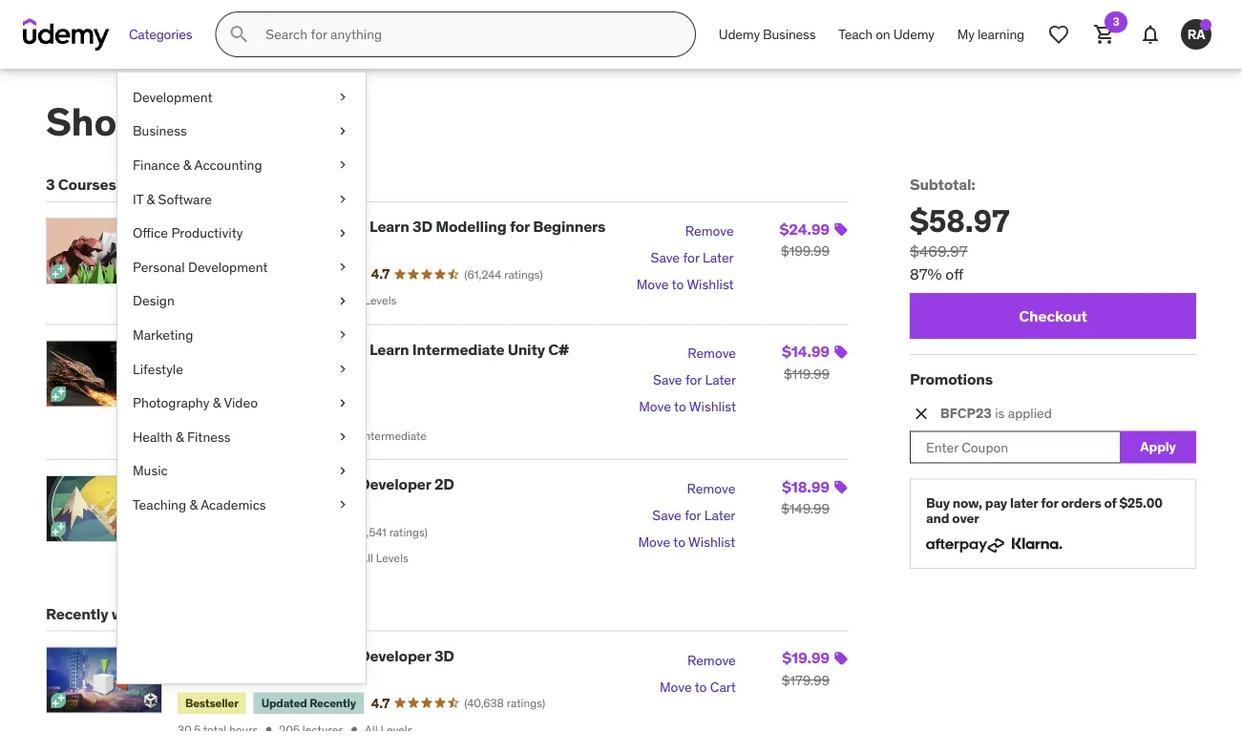 Task type: vqa. For each thing, say whether or not it's contained in the screenshot.
C# within Complete C# Unity Game Developer 2D By GameDev.tv Team and 2 others (101,541 ratings)
yes



Task type: describe. For each thing, give the bounding box(es) containing it.
wishlist image
[[1048, 23, 1071, 46]]

shopping cart
[[46, 98, 307, 146]]

190 lectures
[[277, 429, 340, 443]]

checkout button
[[910, 293, 1197, 339]]

categories button
[[117, 11, 204, 57]]

ratings) for (40,638 ratings)
[[507, 696, 546, 711]]

complete for complete blender creator: learn 3d modelling for beginners
[[178, 217, 247, 237]]

remove move to cart
[[660, 652, 736, 696]]

recently wishlisted
[[46, 604, 185, 623]]

4.7 for creator:
[[371, 265, 390, 283]]

finance & accounting
[[133, 156, 262, 174]]

teaching
[[133, 496, 186, 513]]

my learning link
[[946, 11, 1036, 57]]

shopping
[[46, 98, 222, 146]]

apply button
[[1120, 431, 1197, 464]]

accounting
[[194, 156, 262, 174]]

of
[[1104, 494, 1117, 511]]

ra link
[[1174, 11, 1220, 57]]

coupon icon image for $14.99
[[834, 345, 849, 360]]

xsmall image for finance & accounting
[[335, 156, 350, 175]]

game for 3d
[[314, 646, 356, 666]]

updated for c#
[[261, 696, 307, 711]]

udemy business link
[[708, 11, 827, 57]]

& for fitness
[[176, 428, 184, 445]]

remove save for later move to wishlist for $18.99
[[638, 480, 736, 551]]

health & fitness link
[[117, 420, 366, 454]]

combat
[[249, 339, 306, 359]]

submit search image
[[228, 23, 251, 46]]

gamedev.tv inside complete c# unity game developer 2d by gamedev.tv team and 2 others (101,541 ratings)
[[194, 498, 255, 513]]

& for academics
[[190, 496, 198, 513]]

photography & video
[[133, 394, 258, 411]]

1 vertical spatial recently
[[46, 604, 108, 623]]

game for 2d
[[314, 475, 356, 494]]

tristem
[[217, 670, 255, 685]]

pay
[[985, 494, 1008, 511]]

checkout
[[1019, 306, 1088, 326]]

teach on udemy link
[[827, 11, 946, 57]]

and inside complete c# unity game developer 2d by gamedev.tv team and 2 others (101,541 ratings)
[[288, 498, 307, 513]]

core
[[212, 339, 246, 359]]

is
[[995, 405, 1005, 422]]

$469.97
[[910, 241, 968, 261]]

office productivity link
[[117, 216, 366, 250]]

updated recently for unity
[[261, 696, 356, 711]]

it & software link
[[117, 182, 366, 216]]

unity for 3d
[[274, 646, 311, 666]]

learn inside rpg core combat creator: learn intermediate unity c# coding
[[370, 339, 409, 359]]

subtotal: $58.97 $469.97 87% off
[[910, 175, 1010, 284]]

health
[[133, 428, 172, 445]]

remove button for save for later button associated with $14.99
[[688, 340, 736, 367]]

3 link
[[1082, 11, 1128, 57]]

by for 3d
[[178, 670, 191, 685]]

0 vertical spatial remove save for later move to wishlist
[[637, 222, 734, 293]]

xsmall image for marketing
[[335, 326, 350, 345]]

marketing
[[133, 326, 193, 343]]

2 vertical spatial xxsmall image
[[348, 723, 361, 733]]

personal
[[133, 258, 185, 275]]

save for later button for $18.99
[[653, 503, 736, 529]]

xxsmall image
[[262, 723, 275, 733]]

Enter Coupon text field
[[910, 431, 1120, 464]]

for for the remove button related to save for later button related to $18.99
[[685, 507, 701, 524]]

$24.99 $199.99
[[780, 219, 830, 260]]

creator: inside complete blender creator: learn 3d modelling for beginners by gamedev.tv team and 2 others
[[309, 217, 366, 237]]

by for 2d
[[178, 498, 191, 513]]

2 udemy from the left
[[894, 26, 935, 43]]

developer for 2d
[[359, 475, 431, 494]]

$119.99
[[784, 365, 830, 382]]

complete inside complete c# unity game developer 2d by gamedev.tv team and 2 others (101,541 ratings)
[[178, 475, 247, 494]]

software
[[158, 190, 212, 208]]

apply
[[1141, 438, 1176, 456]]

1 vertical spatial all
[[360, 551, 373, 566]]

0 vertical spatial later
[[703, 249, 734, 266]]

101,541 ratings element
[[347, 524, 428, 540]]

buy
[[926, 494, 950, 511]]

photography
[[133, 394, 209, 411]]

move for save for later button associated with $14.99
[[639, 398, 671, 416]]

blender
[[250, 217, 306, 237]]

0 vertical spatial all
[[349, 293, 361, 308]]

0 vertical spatial save
[[651, 249, 680, 266]]

0 vertical spatial xxsmall image
[[331, 294, 345, 308]]

1 vertical spatial development
[[188, 258, 268, 275]]

learning
[[978, 26, 1025, 43]]

remove save for later move to wishlist for $14.99
[[639, 345, 736, 416]]

move to wishlist button for $14.99
[[639, 394, 736, 421]]

(10,879 ratings)
[[271, 405, 350, 420]]

complete c# unity game developer 2d link
[[178, 475, 454, 494]]

office productivity
[[133, 224, 243, 242]]

unity for 2d
[[274, 475, 311, 494]]

small image
[[912, 404, 931, 423]]

udemy image
[[23, 18, 110, 51]]

buy now, pay later for orders of $25.00 and over
[[926, 494, 1163, 527]]

complete c# unity game developer 2d by gamedev.tv team and 2 others (101,541 ratings)
[[178, 475, 454, 540]]

hours for 13 total hours
[[217, 293, 246, 308]]

move inside remove move to cart
[[660, 678, 692, 696]]

xsmall image for development
[[335, 88, 350, 107]]

video
[[224, 394, 258, 411]]

0 vertical spatial wishlist
[[687, 276, 734, 293]]

$58.97
[[910, 202, 1010, 240]]

office
[[133, 224, 168, 242]]

& for video
[[213, 394, 221, 411]]

xsmall image for office productivity
[[335, 224, 350, 243]]

$199.99
[[781, 243, 830, 260]]

recently for c#
[[310, 696, 356, 711]]

rpg
[[178, 339, 209, 359]]

orders
[[1061, 494, 1102, 511]]

klarna image
[[1012, 535, 1063, 553]]

by inside complete blender creator: learn 3d modelling for beginners by gamedev.tv team and 2 others
[[178, 241, 191, 255]]

& for accounting
[[183, 156, 191, 174]]

others for 2d
[[319, 498, 352, 513]]

0 vertical spatial all levels
[[349, 293, 397, 308]]

0 vertical spatial development
[[133, 88, 213, 106]]

business inside "udemy business" link
[[763, 26, 816, 43]]

over
[[953, 510, 979, 527]]

$179.99
[[782, 672, 830, 689]]

coding
[[178, 358, 229, 377]]

3 inside complete c# unity game developer 3d by ben tristem and 3 others
[[279, 670, 286, 685]]

move to wishlist button for $18.99
[[638, 529, 736, 556]]

lectures
[[299, 429, 340, 443]]

87%
[[910, 264, 942, 284]]

teach on udemy
[[839, 26, 935, 43]]

0 vertical spatial save for later button
[[651, 245, 734, 271]]

total for 13
[[191, 293, 215, 308]]

$19.99 $179.99
[[782, 649, 830, 689]]

3d inside complete blender creator: learn 3d modelling for beginners by gamedev.tv team and 2 others
[[413, 217, 433, 237]]

xsmall image for lifestyle
[[335, 360, 350, 379]]

complete c# unity game developer 3d link
[[178, 646, 454, 666]]

promotions
[[910, 370, 993, 389]]

design link
[[117, 284, 366, 318]]

afterpay image
[[926, 539, 1005, 553]]

personal development
[[133, 258, 268, 275]]

others for 3d
[[289, 670, 321, 685]]

1 vertical spatial 4.7
[[178, 404, 196, 421]]

teaching & academics link
[[117, 488, 366, 522]]

complete c# unity game developer 3d by ben tristem and 3 others
[[178, 646, 454, 685]]

and inside complete c# unity game developer 3d by ben tristem and 3 others
[[257, 670, 276, 685]]

remove for the remove button associated with save for later button associated with $14.99
[[688, 345, 736, 362]]

shopping cart with 3 items image
[[1094, 23, 1116, 46]]

music link
[[117, 454, 366, 488]]

off
[[946, 264, 964, 284]]

later
[[1010, 494, 1038, 511]]

recently for blender
[[310, 267, 356, 281]]

c# inside rpg core combat creator: learn intermediate unity c# coding
[[548, 339, 569, 359]]

business link
[[117, 114, 366, 148]]

xsmall image for it & software
[[335, 190, 350, 209]]

1 vertical spatial levels
[[376, 551, 409, 566]]

team inside complete blender creator: learn 3d modelling for beginners by gamedev.tv team and 2 others
[[258, 241, 285, 255]]

remove for topmost save for later button's the remove button
[[685, 222, 734, 240]]

beginners
[[533, 217, 606, 237]]

3 courses in cart
[[46, 175, 166, 194]]

(61,244
[[464, 267, 502, 282]]

later for $18.99
[[705, 507, 736, 524]]

modelling
[[436, 217, 507, 237]]

(10,879
[[271, 405, 308, 420]]



Task type: locate. For each thing, give the bounding box(es) containing it.
1 updated recently from the top
[[261, 267, 356, 281]]

0 vertical spatial updated recently
[[261, 267, 356, 281]]

1 updated from the top
[[261, 267, 307, 281]]

2 vertical spatial 4.7
[[371, 695, 390, 712]]

0 vertical spatial 4.7
[[371, 265, 390, 283]]

complete inside complete c# unity game developer 3d by ben tristem and 3 others
[[178, 646, 247, 666]]

4.7
[[371, 265, 390, 283], [178, 404, 196, 421], [371, 695, 390, 712]]

and inside buy now, pay later for orders of $25.00 and over
[[926, 510, 950, 527]]

xsmall image inside music link
[[335, 462, 350, 481]]

updated for blender
[[261, 267, 307, 281]]

xxsmall image down complete c# unity game developer 3d by ben tristem and 3 others
[[348, 723, 361, 733]]

business left teach at the top right
[[763, 26, 816, 43]]

2 developer from the top
[[359, 646, 431, 666]]

0 vertical spatial 3
[[1113, 14, 1120, 29]]

ratings) right (61,244
[[504, 267, 543, 282]]

recently down complete c# unity game developer 3d by ben tristem and 3 others
[[310, 696, 356, 711]]

hours down photography & video link
[[228, 429, 256, 443]]

cart left $179.99
[[710, 678, 736, 696]]

8 xsmall image from the top
[[335, 496, 350, 514]]

levels down 101,541 ratings element
[[376, 551, 409, 566]]

1 vertical spatial hours
[[228, 429, 256, 443]]

later
[[703, 249, 734, 266], [705, 372, 736, 389], [705, 507, 736, 524]]

1 vertical spatial total
[[202, 429, 225, 443]]

1 vertical spatial move to wishlist button
[[639, 394, 736, 421]]

later for $14.99
[[705, 372, 736, 389]]

recently down complete blender creator: learn 3d modelling for beginners by gamedev.tv team and 2 others at the left
[[310, 267, 356, 281]]

2 bestseller from the top
[[185, 696, 239, 711]]

2 horizontal spatial cart
[[710, 678, 736, 696]]

recently left wishlisted
[[46, 604, 108, 623]]

2 xsmall image from the top
[[335, 224, 350, 243]]

1 vertical spatial game
[[314, 646, 356, 666]]

by inside complete c# unity game developer 2d by gamedev.tv team and 2 others (101,541 ratings)
[[178, 498, 191, 513]]

xsmall image for business
[[335, 122, 350, 141]]

7 xsmall image from the top
[[335, 462, 350, 481]]

xsmall image down complete blender creator: learn 3d modelling for beginners by gamedev.tv team and 2 others at the left
[[335, 258, 350, 277]]

1 vertical spatial 3
[[46, 175, 55, 194]]

finance
[[133, 156, 180, 174]]

unity down 61,244 ratings element in the left top of the page
[[508, 339, 545, 359]]

move for save for later button related to $18.99
[[638, 534, 671, 551]]

unity
[[508, 339, 545, 359], [274, 475, 311, 494], [274, 646, 311, 666]]

c# inside complete c# unity game developer 3d by ben tristem and 3 others
[[250, 646, 270, 666]]

0 vertical spatial unity
[[508, 339, 545, 359]]

xsmall image
[[335, 156, 350, 175], [335, 224, 350, 243], [335, 258, 350, 277], [335, 394, 350, 413], [335, 428, 350, 447]]

0 vertical spatial move to wishlist button
[[637, 271, 734, 298]]

others inside complete c# unity game developer 2d by gamedev.tv team and 2 others (101,541 ratings)
[[319, 498, 352, 513]]

my learning
[[958, 26, 1025, 43]]

3 xsmall image from the top
[[335, 190, 350, 209]]

2 team from the top
[[258, 498, 285, 513]]

1 horizontal spatial 3d
[[434, 646, 454, 666]]

move
[[637, 276, 669, 293], [639, 398, 671, 416], [638, 534, 671, 551], [660, 678, 692, 696]]

remove up move to cart button
[[688, 652, 736, 669]]

ra
[[1188, 25, 1206, 43]]

cart inside remove move to cart
[[710, 678, 736, 696]]

developer inside complete c# unity game developer 3d by ben tristem and 3 others
[[359, 646, 431, 666]]

0 vertical spatial cart
[[230, 98, 307, 146]]

total for 27.5
[[202, 429, 225, 443]]

1 vertical spatial others
[[319, 498, 352, 513]]

1 vertical spatial team
[[258, 498, 285, 513]]

and right tristem
[[257, 670, 276, 685]]

1 horizontal spatial udemy
[[894, 26, 935, 43]]

2 inside complete blender creator: learn 3d modelling for beginners by gamedev.tv team and 2 others
[[310, 241, 317, 255]]

2 down complete blender creator: learn 3d modelling for beginners 'link'
[[310, 241, 317, 255]]

0 vertical spatial business
[[763, 26, 816, 43]]

by left academics
[[178, 498, 191, 513]]

xsmall image inside personal development link
[[335, 258, 350, 277]]

3 left notifications image
[[1113, 14, 1120, 29]]

business
[[763, 26, 816, 43], [133, 122, 187, 140]]

(40,638 ratings)
[[464, 696, 546, 711]]

1 vertical spatial business
[[133, 122, 187, 140]]

coupon icon image right $19.99
[[834, 651, 849, 667]]

ratings) right the (101,541
[[389, 525, 428, 540]]

hours
[[217, 293, 246, 308], [228, 429, 256, 443]]

complete for complete c# unity game developer 3d
[[178, 646, 247, 666]]

3 complete from the top
[[178, 646, 247, 666]]

2d
[[434, 475, 454, 494]]

2 coupon icon image from the top
[[834, 345, 849, 360]]

ratings) inside 61,244 ratings element
[[504, 267, 543, 282]]

fitness
[[187, 428, 231, 445]]

bestseller down ben
[[185, 696, 239, 711]]

1 vertical spatial wishlist
[[689, 398, 736, 416]]

1 vertical spatial c#
[[250, 475, 270, 494]]

2 2 from the top
[[310, 498, 317, 513]]

0 vertical spatial creator:
[[309, 217, 366, 237]]

xsmall image inside the it & software 'link'
[[335, 190, 350, 209]]

coupon icon image for $24.99
[[834, 222, 849, 238]]

3 inside "link"
[[1113, 14, 1120, 29]]

complete up "teaching & academics"
[[178, 475, 247, 494]]

developer inside complete c# unity game developer 2d by gamedev.tv team and 2 others (101,541 ratings)
[[359, 475, 431, 494]]

0 vertical spatial others
[[319, 241, 352, 255]]

0 vertical spatial complete
[[178, 217, 247, 237]]

coupon icon image for $19.99
[[834, 651, 849, 667]]

unity down the 190
[[274, 475, 311, 494]]

& left the video
[[213, 394, 221, 411]]

updated recently down complete c# unity game developer 3d by ben tristem and 3 others
[[261, 696, 356, 711]]

by left ben
[[178, 670, 191, 685]]

team inside complete c# unity game developer 2d by gamedev.tv team and 2 others (101,541 ratings)
[[258, 498, 285, 513]]

design
[[133, 292, 175, 309]]

$18.99 $149.99
[[782, 477, 830, 518]]

1 vertical spatial later
[[705, 372, 736, 389]]

xsmall image inside office productivity link
[[335, 224, 350, 243]]

all down the (101,541
[[360, 551, 373, 566]]

0 horizontal spatial udemy
[[719, 26, 760, 43]]

4 xsmall image from the top
[[335, 394, 350, 413]]

others down "complete c# unity game developer 2d" link
[[319, 498, 352, 513]]

0 vertical spatial gamedev.tv
[[194, 241, 255, 255]]

it & software
[[133, 190, 212, 208]]

$25.00
[[1120, 494, 1163, 511]]

40,638 ratings element
[[464, 696, 546, 712]]

1 vertical spatial gamedev.tv
[[194, 498, 255, 513]]

0 vertical spatial game
[[314, 475, 356, 494]]

move for topmost save for later button
[[637, 276, 669, 293]]

0 vertical spatial 2
[[310, 241, 317, 255]]

xsmall image up complete blender creator: learn 3d modelling for beginners 'link'
[[335, 156, 350, 175]]

1 udemy from the left
[[719, 26, 760, 43]]

xsmall image
[[335, 88, 350, 107], [335, 122, 350, 141], [335, 190, 350, 209], [335, 292, 350, 311], [335, 326, 350, 345], [335, 360, 350, 379], [335, 462, 350, 481], [335, 496, 350, 514]]

1 creator: from the top
[[309, 217, 366, 237]]

xsmall image inside "teaching & academics" link
[[335, 496, 350, 514]]

productivity
[[171, 224, 243, 242]]

intermediate inside rpg core combat creator: learn intermediate unity c# coding
[[412, 339, 505, 359]]

game
[[314, 475, 356, 494], [314, 646, 356, 666]]

finance & accounting link
[[117, 148, 366, 182]]

1 vertical spatial complete
[[178, 475, 247, 494]]

unity inside complete c# unity game developer 2d by gamedev.tv team and 2 others (101,541 ratings)
[[274, 475, 311, 494]]

$149.99
[[782, 501, 830, 518]]

1 vertical spatial bestseller
[[185, 696, 239, 711]]

business up finance
[[133, 122, 187, 140]]

190
[[277, 429, 296, 443]]

2 vertical spatial later
[[705, 507, 736, 524]]

save for later button for $14.99
[[653, 367, 736, 394]]

save for $14.99
[[653, 372, 682, 389]]

remove for the remove button related to save for later button related to $18.99
[[687, 480, 736, 497]]

2 vertical spatial recently
[[310, 696, 356, 711]]

business inside business link
[[133, 122, 187, 140]]

complete up ben
[[178, 646, 247, 666]]

xsmall image inside "finance & accounting" link
[[335, 156, 350, 175]]

remove left $14.99
[[688, 345, 736, 362]]

3d inside complete c# unity game developer 3d by ben tristem and 3 others
[[434, 646, 454, 666]]

move to cart button
[[660, 674, 736, 701]]

ratings) for (10,879 ratings)
[[311, 405, 350, 420]]

2 vertical spatial wishlist
[[689, 534, 736, 551]]

total right 27.5
[[202, 429, 225, 443]]

0 vertical spatial bestseller
[[185, 267, 239, 281]]

remove button left $18.99
[[687, 476, 736, 503]]

intermediate down (61,244
[[412, 339, 505, 359]]

& right health
[[176, 428, 184, 445]]

xsmall image for music
[[335, 462, 350, 481]]

game inside complete c# unity game developer 2d by gamedev.tv team and 2 others (101,541 ratings)
[[314, 475, 356, 494]]

xsmall image inside marketing link
[[335, 326, 350, 345]]

xxsmall image
[[331, 294, 345, 308], [344, 430, 357, 443], [348, 723, 361, 733]]

teaching & academics
[[133, 496, 266, 513]]

2 horizontal spatial 3
[[1113, 14, 1120, 29]]

ratings) for (61,244 ratings)
[[504, 267, 543, 282]]

5 xsmall image from the top
[[335, 428, 350, 447]]

for for the remove button associated with save for later button associated with $14.99
[[686, 372, 702, 389]]

unity inside complete c# unity game developer 3d by ben tristem and 3 others
[[274, 646, 311, 666]]

creator: right blender
[[309, 217, 366, 237]]

for for topmost save for later button's the remove button
[[683, 249, 700, 266]]

2 game from the top
[[314, 646, 356, 666]]

1 gamedev.tv from the top
[[194, 241, 255, 255]]

remove button left $14.99
[[688, 340, 736, 367]]

team down blender
[[258, 241, 285, 255]]

xxsmall image right lectures
[[344, 430, 357, 443]]

for inside buy now, pay later for orders of $25.00 and over
[[1041, 494, 1059, 511]]

and inside complete blender creator: learn 3d modelling for beginners by gamedev.tv team and 2 others
[[288, 241, 307, 255]]

others inside complete blender creator: learn 3d modelling for beginners by gamedev.tv team and 2 others
[[319, 241, 352, 255]]

xsmall image inside photography & video link
[[335, 394, 350, 413]]

ratings) right (40,638
[[507, 696, 546, 711]]

udemy
[[719, 26, 760, 43], [894, 26, 935, 43]]

all
[[349, 293, 361, 308], [360, 551, 373, 566]]

&
[[183, 156, 191, 174], [147, 190, 155, 208], [213, 394, 221, 411], [176, 428, 184, 445], [190, 496, 198, 513]]

10,879 ratings element
[[271, 405, 350, 421]]

2 complete from the top
[[178, 475, 247, 494]]

2 inside complete c# unity game developer 2d by gamedev.tv team and 2 others (101,541 ratings)
[[310, 498, 317, 513]]

levels up rpg core combat creator: learn intermediate unity c# coding link
[[364, 293, 397, 308]]

1 team from the top
[[258, 241, 285, 255]]

and
[[288, 241, 307, 255], [288, 498, 307, 513], [926, 510, 950, 527], [257, 670, 276, 685]]

& inside 'link'
[[147, 190, 155, 208]]

all levels down 101,541 ratings element
[[360, 551, 409, 566]]

by up personal development
[[178, 241, 191, 255]]

complete inside complete blender creator: learn 3d modelling for beginners by gamedev.tv team and 2 others
[[178, 217, 247, 237]]

3 coupon icon image from the top
[[834, 480, 849, 495]]

development down office productivity link at the top left
[[188, 258, 268, 275]]

0 vertical spatial learn
[[370, 217, 409, 237]]

61,244 ratings element
[[464, 266, 543, 282]]

0 vertical spatial by
[[178, 241, 191, 255]]

bestseller up 13 total hours
[[185, 267, 239, 281]]

you have alerts image
[[1200, 19, 1212, 31]]

5 xsmall image from the top
[[335, 326, 350, 345]]

development down categories dropdown button
[[133, 88, 213, 106]]

coupon icon image
[[834, 222, 849, 238], [834, 345, 849, 360], [834, 480, 849, 495], [834, 651, 849, 667]]

ratings) inside 40,638 ratings element
[[507, 696, 546, 711]]

0 vertical spatial c#
[[548, 339, 569, 359]]

3 for 3 courses in cart
[[46, 175, 55, 194]]

updated recently for creator:
[[261, 267, 356, 281]]

1 by from the top
[[178, 241, 191, 255]]

ratings)
[[504, 267, 543, 282], [311, 405, 350, 420], [389, 525, 428, 540], [507, 696, 546, 711]]

xsmall image inside development link
[[335, 88, 350, 107]]

complete blender creator: learn 3d modelling for beginners link
[[178, 217, 606, 237]]

save for $18.99
[[653, 507, 682, 524]]

remove button for move to cart button
[[688, 647, 736, 674]]

cart down finance
[[136, 175, 166, 194]]

(61,244 ratings)
[[464, 267, 543, 282]]

(101,541
[[347, 525, 387, 540]]

it
[[133, 190, 143, 208]]

in
[[119, 175, 133, 194]]

now,
[[953, 494, 983, 511]]

ratings) inside 10,879 ratings element
[[311, 405, 350, 420]]

cart up "finance & accounting" link
[[230, 98, 307, 146]]

1 vertical spatial developer
[[359, 646, 431, 666]]

remove inside remove move to cart
[[688, 652, 736, 669]]

gamedev.tv up personal development
[[194, 241, 255, 255]]

1 2 from the top
[[310, 241, 317, 255]]

intermediate right lectures
[[361, 429, 427, 443]]

$24.99
[[780, 219, 830, 239]]

xsmall image inside health & fitness link
[[335, 428, 350, 447]]

1 vertical spatial 2
[[310, 498, 317, 513]]

& right it
[[147, 190, 155, 208]]

3 left "courses"
[[46, 175, 55, 194]]

2 updated from the top
[[261, 696, 307, 711]]

wishlist for $18.99
[[689, 534, 736, 551]]

6 xsmall image from the top
[[335, 360, 350, 379]]

later left $119.99
[[705, 372, 736, 389]]

cart for remove move to cart
[[710, 678, 736, 696]]

remove button for save for later button related to $18.99
[[687, 476, 736, 503]]

remove save for later move to wishlist
[[637, 222, 734, 293], [639, 345, 736, 416], [638, 480, 736, 551]]

$14.99
[[782, 342, 830, 361]]

c# for 3d
[[250, 646, 270, 666]]

by inside complete c# unity game developer 3d by ben tristem and 3 others
[[178, 670, 191, 685]]

unity inside rpg core combat creator: learn intermediate unity c# coding
[[508, 339, 545, 359]]

gamedev.tv inside complete blender creator: learn 3d modelling for beginners by gamedev.tv team and 2 others
[[194, 241, 255, 255]]

all up rpg core combat creator: learn intermediate unity c# coding link
[[349, 293, 361, 308]]

xxsmall image up rpg core combat creator: learn intermediate unity c# coding
[[331, 294, 345, 308]]

save
[[651, 249, 680, 266], [653, 372, 682, 389], [653, 507, 682, 524]]

1 xsmall image from the top
[[335, 88, 350, 107]]

xsmall image down 10,879 ratings element
[[335, 428, 350, 447]]

notifications image
[[1139, 23, 1162, 46]]

complete
[[178, 217, 247, 237], [178, 475, 247, 494], [178, 646, 247, 666]]

4.7 up 27.5
[[178, 404, 196, 421]]

learn
[[370, 217, 409, 237], [370, 339, 409, 359]]

2 vertical spatial c#
[[250, 646, 270, 666]]

1 horizontal spatial cart
[[230, 98, 307, 146]]

updated recently
[[261, 267, 356, 281], [261, 696, 356, 711]]

0 horizontal spatial 3d
[[413, 217, 433, 237]]

1 coupon icon image from the top
[[834, 222, 849, 238]]

coupon icon image right $24.99
[[834, 222, 849, 238]]

xsmall image inside design link
[[335, 292, 350, 311]]

marketing link
[[117, 318, 366, 352]]

academics
[[201, 496, 266, 513]]

music
[[133, 462, 168, 479]]

ratings) inside complete c# unity game developer 2d by gamedev.tv team and 2 others (101,541 ratings)
[[389, 525, 428, 540]]

3 for 3
[[1113, 14, 1120, 29]]

$18.99
[[782, 477, 830, 497]]

1 complete from the top
[[178, 217, 247, 237]]

3 xsmall image from the top
[[335, 258, 350, 277]]

4 xsmall image from the top
[[335, 292, 350, 311]]

xsmall image for photography & video
[[335, 394, 350, 413]]

0 vertical spatial 3d
[[413, 217, 433, 237]]

updated recently down blender
[[261, 267, 356, 281]]

0 vertical spatial updated
[[261, 267, 307, 281]]

complete down software on the left top of page
[[178, 217, 247, 237]]

2 vertical spatial others
[[289, 670, 321, 685]]

and down "complete c# unity game developer 2d" link
[[288, 498, 307, 513]]

c# inside complete c# unity game developer 2d by gamedev.tv team and 2 others (101,541 ratings)
[[250, 475, 270, 494]]

1 vertical spatial updated recently
[[261, 696, 356, 711]]

remove button for topmost save for later button
[[685, 218, 734, 245]]

2 vertical spatial save
[[653, 507, 682, 524]]

0 vertical spatial hours
[[217, 293, 246, 308]]

2 vertical spatial complete
[[178, 646, 247, 666]]

$14.99 $119.99
[[782, 342, 830, 382]]

courses
[[58, 175, 116, 194]]

2 down "complete c# unity game developer 2d" link
[[310, 498, 317, 513]]

hours down personal development link
[[217, 293, 246, 308]]

learn inside complete blender creator: learn 3d modelling for beginners by gamedev.tv team and 2 others
[[370, 217, 409, 237]]

c# for 2d
[[250, 475, 270, 494]]

subtotal:
[[910, 175, 976, 194]]

coupon icon image right $18.99
[[834, 480, 849, 495]]

remove button left $19.99
[[688, 647, 736, 674]]

total
[[191, 293, 215, 308], [202, 429, 225, 443]]

$19.99
[[782, 649, 830, 668]]

teach
[[839, 26, 873, 43]]

1 vertical spatial unity
[[274, 475, 311, 494]]

2 by from the top
[[178, 498, 191, 513]]

later left $199.99
[[703, 249, 734, 266]]

& right finance
[[183, 156, 191, 174]]

2 vertical spatial 3
[[279, 670, 286, 685]]

others down complete c# unity game developer 3d link
[[289, 670, 321, 685]]

creator: inside rpg core combat creator: learn intermediate unity c# coding
[[309, 339, 366, 359]]

gamedev.tv down music link
[[194, 498, 255, 513]]

bfcp23
[[941, 405, 992, 422]]

photography & video link
[[117, 386, 366, 420]]

2 vertical spatial unity
[[274, 646, 311, 666]]

game inside complete c# unity game developer 3d by ben tristem and 3 others
[[314, 646, 356, 666]]

unity up xxsmall icon
[[274, 646, 311, 666]]

lifestyle link
[[117, 352, 366, 386]]

1 vertical spatial save
[[653, 372, 682, 389]]

0 horizontal spatial business
[[133, 122, 187, 140]]

& for software
[[147, 190, 155, 208]]

1 developer from the top
[[359, 475, 431, 494]]

xsmall image inside lifestyle link
[[335, 360, 350, 379]]

1 vertical spatial 3d
[[434, 646, 454, 666]]

remove button left $24.99
[[685, 218, 734, 245]]

all levels up rpg core combat creator: learn intermediate unity c# coding link
[[349, 293, 397, 308]]

remove left $18.99
[[687, 480, 736, 497]]

xsmall image for teaching & academics
[[335, 496, 350, 514]]

0 vertical spatial total
[[191, 293, 215, 308]]

intermediate
[[412, 339, 505, 359], [361, 429, 427, 443]]

4.7 down complete blender creator: learn 3d modelling for beginners by gamedev.tv team and 2 others at the left
[[371, 265, 390, 283]]

udemy business
[[719, 26, 816, 43]]

2 vertical spatial cart
[[710, 678, 736, 696]]

0 vertical spatial levels
[[364, 293, 397, 308]]

27.5
[[178, 429, 199, 443]]

1 vertical spatial learn
[[370, 339, 409, 359]]

later left $149.99
[[705, 507, 736, 524]]

1 vertical spatial remove save for later move to wishlist
[[639, 345, 736, 416]]

1 xsmall image from the top
[[335, 156, 350, 175]]

applied
[[1008, 405, 1052, 422]]

1 vertical spatial creator:
[[309, 339, 366, 359]]

2 vertical spatial by
[[178, 670, 191, 685]]

hours for 27.5 total hours
[[228, 429, 256, 443]]

xsmall image for health & fitness
[[335, 428, 350, 447]]

0 vertical spatial developer
[[359, 475, 431, 494]]

remove
[[685, 222, 734, 240], [688, 345, 736, 362], [687, 480, 736, 497], [688, 652, 736, 669]]

updated down blender
[[261, 267, 307, 281]]

1 vertical spatial save for later button
[[653, 367, 736, 394]]

(40,638
[[464, 696, 504, 711]]

total right the 13
[[191, 293, 215, 308]]

1 horizontal spatial 3
[[279, 670, 286, 685]]

0 horizontal spatial 3
[[46, 175, 55, 194]]

& right teaching
[[190, 496, 198, 513]]

xsmall image for design
[[335, 292, 350, 311]]

coupon icon image for $18.99
[[834, 480, 849, 495]]

1 bestseller from the top
[[185, 267, 239, 281]]

0 vertical spatial recently
[[310, 267, 356, 281]]

development link
[[117, 80, 366, 114]]

0 vertical spatial intermediate
[[412, 339, 505, 359]]

cart for 3 courses in cart
[[136, 175, 166, 194]]

developer
[[359, 475, 431, 494], [359, 646, 431, 666]]

levels
[[364, 293, 397, 308], [376, 551, 409, 566]]

0 vertical spatial team
[[258, 241, 285, 255]]

2 vertical spatial move to wishlist button
[[638, 529, 736, 556]]

ben
[[194, 670, 214, 685]]

others down complete blender creator: learn 3d modelling for beginners 'link'
[[319, 241, 352, 255]]

and down blender
[[288, 241, 307, 255]]

ratings) up lectures
[[311, 405, 350, 420]]

1 vertical spatial xxsmall image
[[344, 430, 357, 443]]

2 vertical spatial remove save for later move to wishlist
[[638, 480, 736, 551]]

Search for anything text field
[[262, 18, 672, 51]]

0 horizontal spatial cart
[[136, 175, 166, 194]]

2 xsmall image from the top
[[335, 122, 350, 141]]

3 down complete c# unity game developer 3d link
[[279, 670, 286, 685]]

xsmall image right blender
[[335, 224, 350, 243]]

coupon icon image right $14.99
[[834, 345, 849, 360]]

4.7 for unity
[[371, 695, 390, 712]]

others inside complete c# unity game developer 3d by ben tristem and 3 others
[[289, 670, 321, 685]]

1 horizontal spatial business
[[763, 26, 816, 43]]

wishlist for $14.99
[[689, 398, 736, 416]]

1 vertical spatial updated
[[261, 696, 307, 711]]

developer for 3d
[[359, 646, 431, 666]]

4 coupon icon image from the top
[[834, 651, 849, 667]]

1 game from the top
[[314, 475, 356, 494]]

remove left $24.99
[[685, 222, 734, 240]]

for inside complete blender creator: learn 3d modelling for beginners by gamedev.tv team and 2 others
[[510, 217, 530, 237]]

2 vertical spatial save for later button
[[653, 503, 736, 529]]

2 creator: from the top
[[309, 339, 366, 359]]

1 vertical spatial all levels
[[360, 551, 409, 566]]

xsmall image for personal development
[[335, 258, 350, 277]]

2 gamedev.tv from the top
[[194, 498, 255, 513]]

wishlisted
[[111, 604, 185, 623]]

team down music link
[[258, 498, 285, 513]]

complete blender creator: learn 3d modelling for beginners by gamedev.tv team and 2 others
[[178, 217, 606, 255]]

c#
[[548, 339, 569, 359], [250, 475, 270, 494], [250, 646, 270, 666]]

2 updated recently from the top
[[261, 696, 356, 711]]

1 vertical spatial intermediate
[[361, 429, 427, 443]]

3 by from the top
[[178, 670, 191, 685]]

1 vertical spatial cart
[[136, 175, 166, 194]]

xsmall image inside business link
[[335, 122, 350, 141]]

bestseller for complete c# unity game developer 3d
[[185, 696, 239, 711]]

xsmall image up lectures
[[335, 394, 350, 413]]

bestseller for complete blender creator: learn 3d modelling for beginners
[[185, 267, 239, 281]]

and left over
[[926, 510, 950, 527]]

bfcp23 is applied
[[941, 405, 1052, 422]]

1 vertical spatial by
[[178, 498, 191, 513]]

rpg core combat creator: learn intermediate unity c# coding link
[[178, 339, 569, 377]]

creator: right combat
[[309, 339, 366, 359]]

updated up xxsmall icon
[[261, 696, 307, 711]]

4.7 down complete c# unity game developer 3d by ben tristem and 3 others
[[371, 695, 390, 712]]

to inside remove move to cart
[[695, 678, 707, 696]]

2
[[310, 241, 317, 255], [310, 498, 317, 513]]



